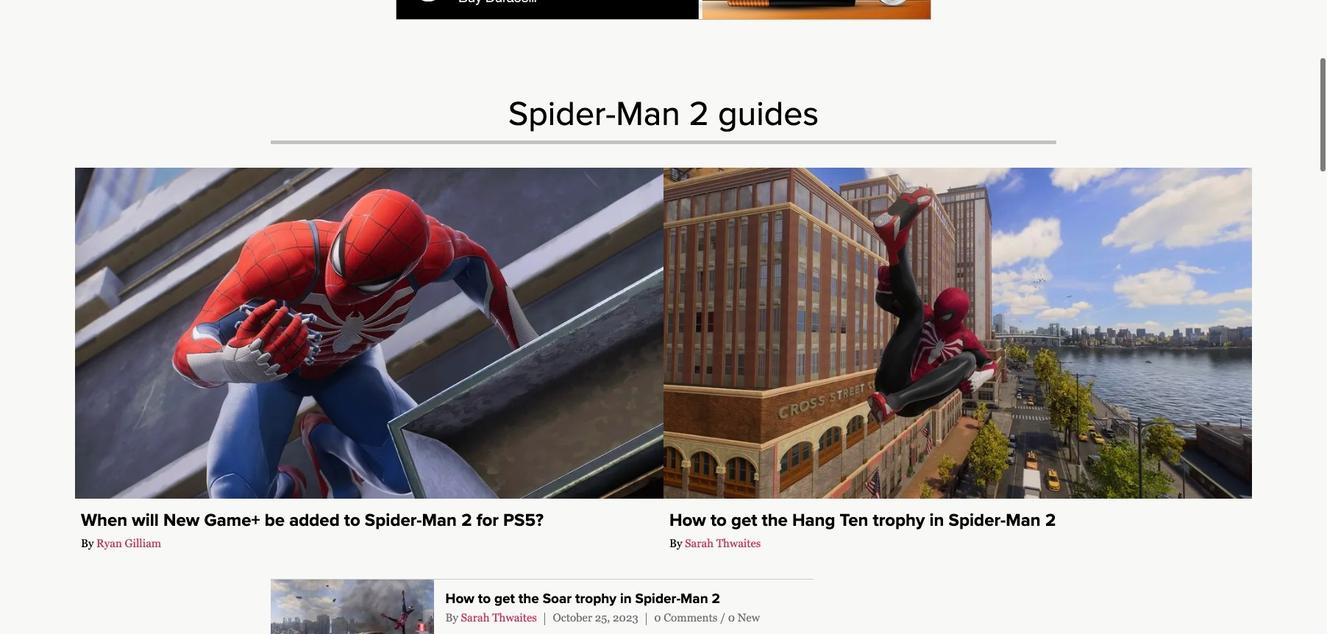 Task type: vqa. For each thing, say whether or not it's contained in the screenshot.
Spider Man Does A Trick On The Hudson River In Spider Man 2 On Ps5. IMAGE
yes



Task type: describe. For each thing, give the bounding box(es) containing it.
advertisement element
[[396, 0, 932, 20]]

spider-man does a handstand on a powerplant in spider man 2 on ps5 while getting the soar trophy. image
[[271, 580, 434, 634]]



Task type: locate. For each thing, give the bounding box(es) containing it.
spider man does a trick on the hudson river in spider man 2 on ps5. image
[[664, 168, 1252, 499]]

spider-man looks at a spider-bot in his hands in spider-man 2 image
[[75, 168, 664, 499]]



